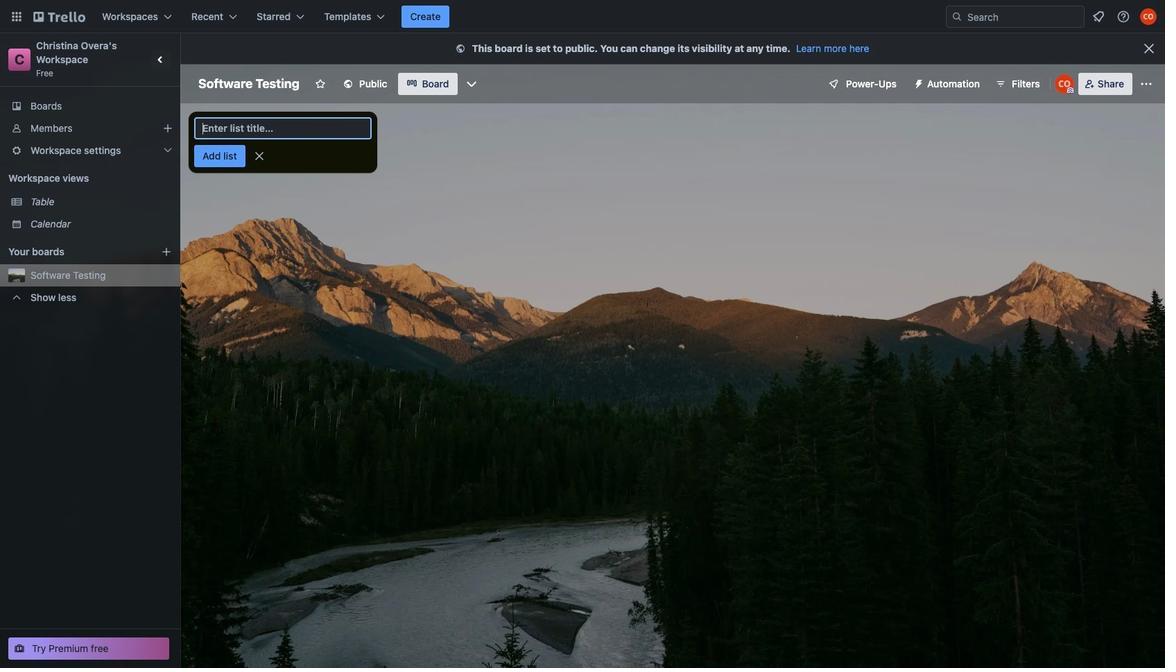 Task type: vqa. For each thing, say whether or not it's contained in the screenshot.
Open information menu image
yes



Task type: describe. For each thing, give the bounding box(es) containing it.
add board image
[[161, 246, 172, 257]]

star or unstar board image
[[315, 78, 326, 90]]

0 notifications image
[[1091, 8, 1107, 25]]

search image
[[952, 11, 963, 22]]

workspace navigation collapse icon image
[[151, 50, 171, 69]]

primary element
[[0, 0, 1166, 33]]

customize views image
[[465, 77, 478, 91]]

this member is an admin of this board. image
[[1068, 87, 1074, 94]]



Task type: locate. For each thing, give the bounding box(es) containing it.
show menu image
[[1140, 77, 1154, 91]]

1 horizontal spatial christina overa (christinaovera) image
[[1141, 8, 1157, 25]]

1 vertical spatial christina overa (christinaovera) image
[[1055, 74, 1075, 94]]

0 vertical spatial christina overa (christinaovera) image
[[1141, 8, 1157, 25]]

Enter list title… text field
[[194, 117, 372, 139]]

open information menu image
[[1117, 10, 1131, 24]]

0 horizontal spatial christina overa (christinaovera) image
[[1055, 74, 1075, 94]]

Board name text field
[[192, 73, 307, 95]]

christina overa (christinaovera) image
[[1141, 8, 1157, 25], [1055, 74, 1075, 94]]

your boards with 1 items element
[[8, 244, 140, 260]]

sm image
[[908, 73, 928, 92]]

cancel list editing image
[[252, 149, 266, 163]]

back to home image
[[33, 6, 85, 28]]

Search field
[[963, 7, 1085, 26]]



